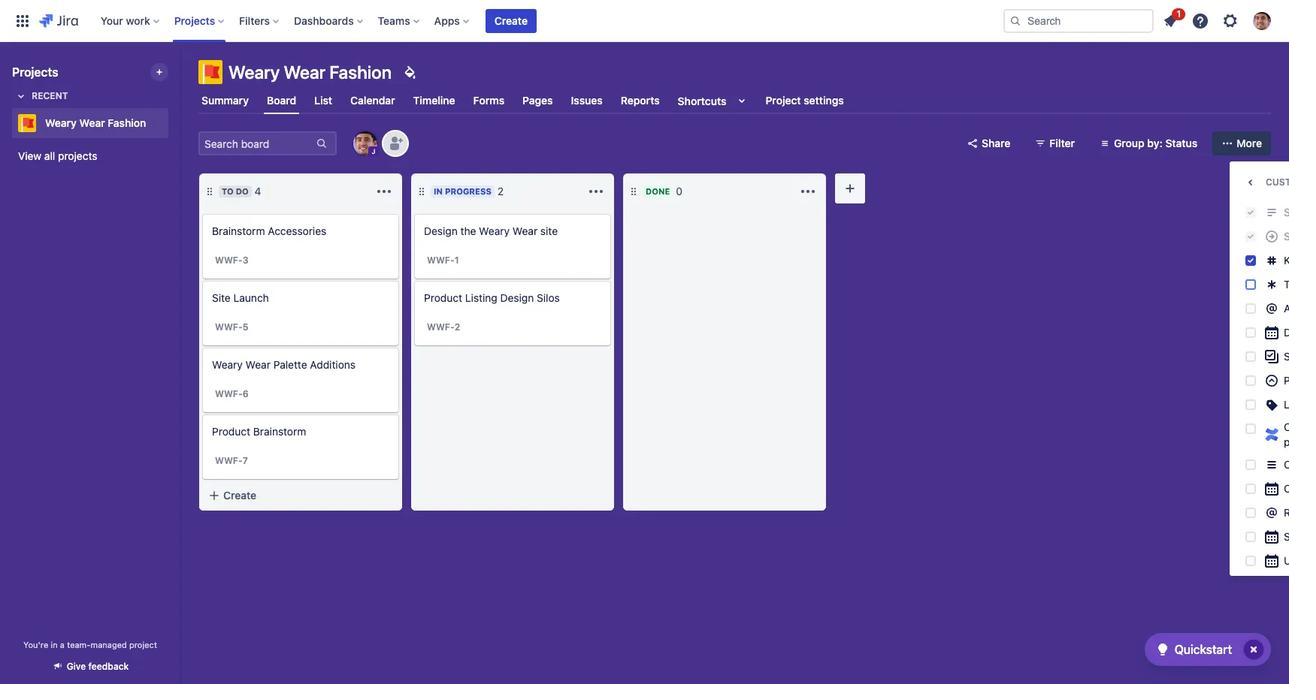 Task type: describe. For each thing, give the bounding box(es) containing it.
0 horizontal spatial create button
[[199, 483, 402, 510]]

weary right the
[[479, 225, 510, 238]]

search image
[[1010, 15, 1022, 27]]

timeline link
[[410, 87, 458, 114]]

1 horizontal spatial 1
[[1177, 8, 1181, 19]]

view all projects link
[[12, 143, 168, 170]]

filters
[[239, 14, 270, 27]]

1 vertical spatial brainstorm
[[253, 426, 306, 438]]

wwf- for design the weary wear site
[[427, 255, 455, 266]]

projects inside projects dropdown button
[[174, 14, 215, 27]]

weary up wwf-6
[[212, 359, 243, 371]]

project
[[129, 641, 157, 650]]

give feedback
[[67, 662, 129, 673]]

1 inside "link"
[[455, 255, 459, 266]]

apps button
[[430, 9, 475, 33]]

launch
[[233, 292, 269, 304]]

share
[[982, 137, 1011, 150]]

in progress 2
[[434, 185, 504, 198]]

wwf-7 link
[[215, 455, 248, 468]]

appswitcher icon image
[[14, 12, 32, 30]]

dashboards button
[[289, 9, 369, 33]]

calendar link
[[347, 87, 398, 114]]

wwf-2 link
[[427, 321, 460, 334]]

calendar
[[350, 94, 395, 107]]

6
[[243, 389, 249, 400]]

group
[[1114, 137, 1145, 150]]

recent
[[32, 90, 68, 101]]

settings image
[[1222, 12, 1240, 30]]

1 vertical spatial design
[[500, 292, 534, 304]]

1 column actions menu image from the left
[[375, 183, 393, 201]]

weary wear fashion link
[[12, 108, 162, 138]]

wwf- for brainstorm accessories
[[215, 255, 243, 266]]

product listing design silos
[[424, 292, 560, 304]]

wear up list
[[284, 62, 325, 83]]

feedback
[[88, 662, 129, 673]]

by:
[[1148, 137, 1163, 150]]

7
[[243, 456, 248, 467]]

notifications image
[[1162, 12, 1180, 30]]

silos
[[537, 292, 560, 304]]

primary element
[[9, 0, 1004, 42]]

wwf-7
[[215, 456, 248, 467]]

all
[[44, 150, 55, 162]]

0 horizontal spatial design
[[424, 225, 458, 238]]

more button
[[1213, 132, 1271, 156]]

reports link
[[618, 87, 663, 114]]

done
[[646, 186, 670, 196]]

1 horizontal spatial 2
[[498, 185, 504, 198]]

dismiss quickstart image
[[1242, 638, 1266, 662]]

design the weary wear site
[[424, 225, 558, 238]]

wwf- for weary wear palette additions
[[215, 389, 243, 400]]

confluence image
[[1263, 426, 1281, 444]]

to
[[222, 186, 234, 196]]

issues link
[[568, 87, 606, 114]]

list
[[314, 94, 332, 107]]

0 horizontal spatial projects
[[12, 65, 58, 79]]

a
[[60, 641, 65, 650]]

list link
[[311, 87, 335, 114]]

1 vertical spatial create
[[223, 489, 256, 502]]

filter
[[1050, 137, 1075, 150]]

set background color image
[[401, 63, 419, 81]]

wwf-6
[[215, 389, 249, 400]]

your work button
[[96, 9, 165, 33]]

give
[[67, 662, 86, 673]]

help image
[[1192, 12, 1210, 30]]

share button
[[958, 132, 1020, 156]]

wwf-3 link
[[215, 254, 248, 267]]

wwf-5 link
[[215, 321, 248, 334]]

5
[[243, 322, 248, 333]]

collapse recent projects image
[[12, 87, 30, 105]]

create button inside primary element
[[486, 9, 537, 33]]

wwf- for site launch
[[215, 322, 243, 333]]

site launch
[[212, 292, 269, 304]]

wwf-1
[[427, 255, 459, 266]]

team-
[[67, 641, 91, 650]]

status
[[1166, 137, 1198, 150]]

weary wear fashion inside weary wear fashion link
[[45, 117, 146, 129]]

0 horizontal spatial fashion
[[108, 117, 146, 129]]

give feedback button
[[43, 655, 138, 680]]

wear left site
[[513, 225, 538, 238]]

apps
[[434, 14, 460, 27]]

project settings link
[[763, 87, 847, 114]]

wwf- for product listing design silos
[[427, 322, 455, 333]]

wear up 6
[[246, 359, 271, 371]]

teams button
[[373, 9, 425, 33]]

accessories
[[268, 225, 326, 238]]

add to starred image
[[164, 114, 182, 132]]

in
[[434, 186, 443, 196]]

board
[[267, 94, 296, 107]]

reports
[[621, 94, 660, 107]]

add people image
[[386, 135, 404, 153]]

column actions menu image
[[799, 183, 817, 201]]

weary up "board"
[[229, 62, 280, 83]]

group by: status
[[1114, 137, 1198, 150]]

pages link
[[520, 87, 556, 114]]



Task type: locate. For each thing, give the bounding box(es) containing it.
do
[[236, 186, 249, 196]]

sidebar navigation image
[[164, 60, 197, 90]]

tab list
[[189, 87, 1280, 114]]

2
[[498, 185, 504, 198], [455, 322, 460, 333]]

wwf-1 link
[[427, 254, 459, 267]]

1 horizontal spatial fashion
[[329, 62, 392, 83]]

0 horizontal spatial product
[[212, 426, 250, 438]]

palette
[[273, 359, 307, 371]]

wwf-5
[[215, 322, 248, 333]]

site
[[212, 292, 231, 304]]

your profile and settings image
[[1253, 12, 1271, 30]]

jira image
[[39, 12, 78, 30], [39, 12, 78, 30]]

1 horizontal spatial create button
[[486, 9, 537, 33]]

create button right apps dropdown button
[[486, 9, 537, 33]]

1 vertical spatial weary wear fashion
[[45, 117, 146, 129]]

2 right progress
[[498, 185, 504, 198]]

Search field
[[1004, 9, 1154, 33]]

4
[[255, 185, 261, 198]]

wwf- up product brainstorm
[[215, 389, 243, 400]]

create column image
[[841, 180, 859, 198]]

product
[[424, 292, 462, 304], [212, 426, 250, 438]]

1 vertical spatial 1
[[455, 255, 459, 266]]

0 vertical spatial fashion
[[329, 62, 392, 83]]

0
[[676, 185, 683, 198]]

create
[[495, 14, 528, 27], [223, 489, 256, 502]]

fashion
[[329, 62, 392, 83], [108, 117, 146, 129]]

1 horizontal spatial column actions menu image
[[587, 183, 605, 201]]

more
[[1237, 137, 1262, 150]]

design left the
[[424, 225, 458, 238]]

1 vertical spatial create button
[[199, 483, 402, 510]]

quickstart
[[1175, 644, 1232, 657]]

create down 7
[[223, 489, 256, 502]]

listing
[[465, 292, 497, 304]]

weary wear fashion up view all projects link
[[45, 117, 146, 129]]

2 column actions menu image from the left
[[587, 183, 605, 201]]

summary link
[[198, 87, 252, 114]]

to do 4
[[222, 185, 261, 198]]

forms
[[473, 94, 505, 107]]

0 vertical spatial product
[[424, 292, 462, 304]]

projects button
[[170, 9, 230, 33]]

you're
[[23, 641, 48, 650]]

design
[[424, 225, 458, 238], [500, 292, 534, 304]]

back image
[[1242, 174, 1260, 192]]

your work
[[101, 14, 150, 27]]

1 horizontal spatial projects
[[174, 14, 215, 27]]

wear up view all projects link
[[79, 117, 105, 129]]

0 vertical spatial create
[[495, 14, 528, 27]]

create button down 7
[[199, 483, 402, 510]]

shortcuts button
[[675, 87, 754, 114]]

0 horizontal spatial weary wear fashion
[[45, 117, 146, 129]]

create inside primary element
[[495, 14, 528, 27]]

product for product listing design silos
[[424, 292, 462, 304]]

filters button
[[235, 9, 285, 33]]

1 horizontal spatial design
[[500, 292, 534, 304]]

design left silos
[[500, 292, 534, 304]]

additions
[[310, 359, 356, 371]]

create button
[[486, 9, 537, 33], [199, 483, 402, 510]]

wwf- down site
[[215, 322, 243, 333]]

1 vertical spatial 2
[[455, 322, 460, 333]]

brainstorm
[[212, 225, 265, 238], [253, 426, 306, 438]]

Search board text field
[[200, 133, 314, 154]]

tab list containing board
[[189, 87, 1280, 114]]

0 vertical spatial brainstorm
[[212, 225, 265, 238]]

managed
[[91, 641, 127, 650]]

wwf-
[[215, 255, 243, 266], [427, 255, 455, 266], [215, 322, 243, 333], [427, 322, 455, 333], [215, 389, 243, 400], [215, 456, 243, 467]]

0 vertical spatial projects
[[174, 14, 215, 27]]

product for product brainstorm
[[212, 426, 250, 438]]

projects right work on the left of page
[[174, 14, 215, 27]]

fashion up calendar
[[329, 62, 392, 83]]

wwf- down the design the weary wear site
[[427, 255, 455, 266]]

0 horizontal spatial column actions menu image
[[375, 183, 393, 201]]

1 horizontal spatial create
[[495, 14, 528, 27]]

1 horizontal spatial product
[[424, 292, 462, 304]]

wwf-2
[[427, 322, 460, 333]]

1 vertical spatial fashion
[[108, 117, 146, 129]]

pages
[[523, 94, 553, 107]]

3
[[243, 255, 248, 266]]

shortcuts
[[678, 94, 727, 107]]

0 vertical spatial 1
[[1177, 8, 1181, 19]]

product up 'wwf-2'
[[424, 292, 462, 304]]

the
[[460, 225, 476, 238]]

fashion left add to starred image
[[108, 117, 146, 129]]

view
[[18, 150, 41, 162]]

product brainstorm
[[212, 426, 306, 438]]

projects
[[174, 14, 215, 27], [12, 65, 58, 79]]

site
[[540, 225, 558, 238]]

timeline
[[413, 94, 455, 107]]

in
[[51, 641, 58, 650]]

wwf- inside 'link'
[[215, 456, 243, 467]]

1 vertical spatial product
[[212, 426, 250, 438]]

forms link
[[470, 87, 508, 114]]

cust
[[1266, 177, 1289, 188]]

weary down "recent"
[[45, 117, 77, 129]]

dashboards
[[294, 14, 354, 27]]

wwf- inside "link"
[[427, 255, 455, 266]]

wwf-6 link
[[215, 388, 249, 401]]

check image
[[1154, 641, 1172, 659]]

1 left 'help' image
[[1177, 8, 1181, 19]]

wwf- down product brainstorm
[[215, 456, 243, 467]]

0 horizontal spatial 1
[[455, 255, 459, 266]]

brainstorm accessories
[[212, 225, 326, 238]]

2 down product listing design silos
[[455, 322, 460, 333]]

column actions menu image
[[375, 183, 393, 201], [587, 183, 605, 201]]

projects
[[58, 150, 97, 162]]

column actions menu image down add people icon
[[375, 183, 393, 201]]

create right apps dropdown button
[[495, 14, 528, 27]]

create project image
[[153, 66, 165, 78]]

1 vertical spatial projects
[[12, 65, 58, 79]]

project
[[766, 94, 801, 107]]

summary
[[201, 94, 249, 107]]

projects up "recent"
[[12, 65, 58, 79]]

banner containing your work
[[0, 0, 1289, 42]]

product up wwf-7
[[212, 426, 250, 438]]

progress
[[445, 186, 492, 196]]

work
[[126, 14, 150, 27]]

project settings
[[766, 94, 844, 107]]

1
[[1177, 8, 1181, 19], [455, 255, 459, 266]]

you're in a team-managed project
[[23, 641, 157, 650]]

wwf- down product listing design silos
[[427, 322, 455, 333]]

done 0
[[646, 185, 683, 198]]

view all projects
[[18, 150, 97, 162]]

0 vertical spatial design
[[424, 225, 458, 238]]

1 down the design the weary wear site
[[455, 255, 459, 266]]

james peterson image
[[353, 132, 377, 156]]

wwf- for product brainstorm
[[215, 456, 243, 467]]

banner
[[0, 0, 1289, 42]]

confluence image
[[1263, 426, 1281, 444]]

column actions menu image left the done
[[587, 183, 605, 201]]

0 vertical spatial weary wear fashion
[[229, 62, 392, 83]]

0 vertical spatial create button
[[486, 9, 537, 33]]

weary wear fashion up list
[[229, 62, 392, 83]]

0 horizontal spatial 2
[[455, 322, 460, 333]]

wwf- up site
[[215, 255, 243, 266]]

0 horizontal spatial create
[[223, 489, 256, 502]]

issues
[[571, 94, 603, 107]]

1 horizontal spatial weary wear fashion
[[229, 62, 392, 83]]

quickstart button
[[1145, 634, 1271, 667]]

settings
[[804, 94, 844, 107]]

weary
[[229, 62, 280, 83], [45, 117, 77, 129], [479, 225, 510, 238], [212, 359, 243, 371]]

wwf-3
[[215, 255, 248, 266]]

0 vertical spatial 2
[[498, 185, 504, 198]]

filter button
[[1026, 132, 1084, 156]]

teams
[[378, 14, 410, 27]]

wear
[[284, 62, 325, 83], [79, 117, 105, 129], [513, 225, 538, 238], [246, 359, 271, 371]]



Task type: vqa. For each thing, say whether or not it's contained in the screenshot.
Share link icon
no



